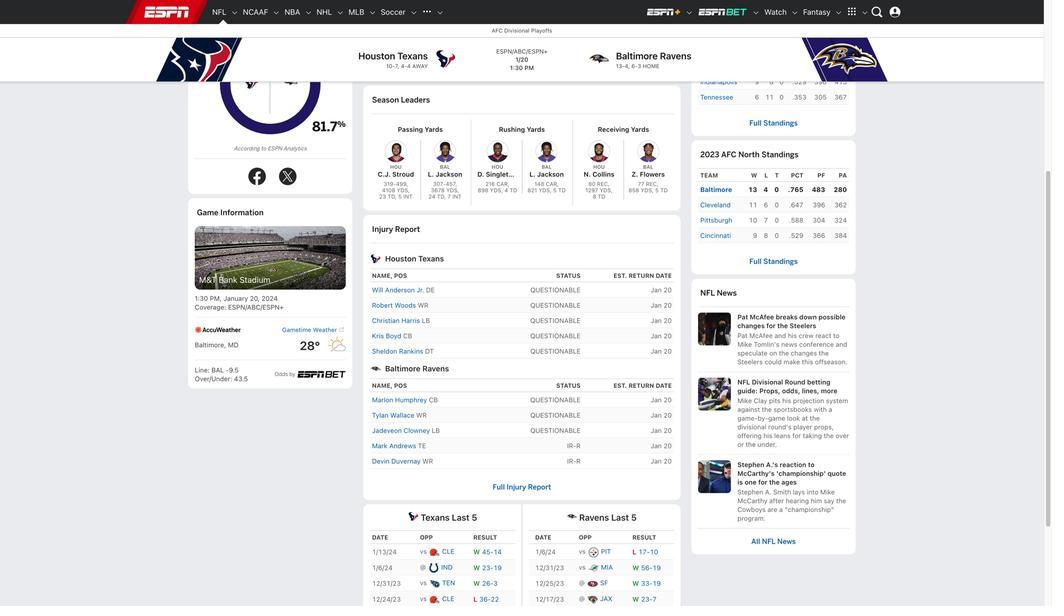 Task type: locate. For each thing, give the bounding box(es) containing it.
jan for robert woods wr
[[651, 302, 662, 309]]

1 vertical spatial pat
[[738, 332, 748, 340]]

l. up 148 car,
[[529, 171, 535, 178]]

18.3
[[195, 33, 221, 50]]

opp down texans last 5
[[420, 534, 433, 541]]

2 l. from the left
[[529, 171, 535, 178]]

ravens'
[[468, 33, 494, 41]]

pat up speculate
[[738, 332, 748, 340]]

2 questionable from the top
[[530, 302, 581, 309]]

1 vertical spatial pos
[[394, 382, 407, 389]]

questionable for will anderson jr. de
[[530, 286, 581, 294]]

changes up this
[[791, 349, 817, 357]]

7 inside houston texans 10-7 , 4-4 away
[[395, 63, 398, 69]]

4 jan from the top
[[651, 332, 662, 340]]

2 yards from the left
[[527, 125, 545, 133]]

2 ir-r from the top
[[567, 457, 581, 465]]

5 20 from the top
[[664, 348, 672, 355]]

7 jan 20 from the top
[[651, 412, 672, 419]]

the up a.
[[769, 478, 780, 486]]

.529 for 366
[[789, 232, 803, 239]]

5 td inside 77 rec, 858 yds, 5 td
[[655, 187, 668, 193]]

'icing
[[828, 33, 846, 41]]

baltimore for baltimore ravens 13-4 , 6-3 home
[[616, 50, 658, 61]]

7 jan from the top
[[651, 412, 662, 419]]

0 vertical spatial texans
[[397, 50, 428, 61]]

mlb
[[349, 7, 364, 16]]

hou for singletary
[[492, 164, 503, 170]]

mike up speculate
[[738, 341, 752, 348]]

4 jan 20 from the top
[[651, 332, 672, 340]]

pct for 2023 afc north standings
[[791, 172, 803, 179]]

0 vertical spatial pos
[[394, 272, 407, 279]]

1 horizontal spatial lb
[[432, 427, 440, 434]]

8 jan 20 from the top
[[651, 427, 672, 434]]

w 26-3
[[473, 580, 498, 587]]

28 list
[[195, 226, 346, 383]]

1 vertical spatial 7
[[764, 216, 768, 224]]

1:30 inside espn/abc/espn+ 1/20 1:30 pm
[[510, 64, 523, 71]]

1 vertical spatial pm
[[210, 295, 220, 302]]

houston texans image left baltimore ravens icon
[[242, 73, 260, 91]]

team for 2023 afc south standings
[[700, 33, 718, 41]]

2 date from the left
[[535, 534, 551, 541]]

return for ir-r
[[629, 382, 654, 389]]

0 vertical spatial return
[[629, 272, 654, 279]]

mike up say
[[820, 488, 835, 496]]

1 vertical spatial all
[[751, 537, 760, 546]]

1 vertical spatial est. return date
[[614, 382, 672, 389]]

3 left home
[[638, 63, 641, 69]]

jan for kris boyd cb
[[651, 332, 662, 340]]

pm inside espn/abc/espn+ 1/20 1:30 pm
[[525, 64, 534, 71]]

1 2023 from the top
[[700, 11, 719, 21]]

list containing pat mcafee breaks down possible changes for the steelers
[[698, 313, 849, 523]]

tylan
[[372, 412, 388, 419]]

1 vertical spatial news
[[777, 537, 796, 546]]

vs for w 56-19
[[579, 563, 586, 571]]

last up ind at the left of page
[[452, 512, 470, 523]]

% inside '18.3 %'
[[221, 34, 230, 44]]

80 rec,
[[588, 181, 610, 187]]

7 left 4-
[[395, 63, 398, 69]]

pct left be
[[794, 33, 807, 41]]

2023 right espn plus icon at the right top
[[700, 11, 719, 21]]

1 vertical spatial steelers
[[738, 358, 763, 366]]

0 vertical spatial his
[[788, 332, 797, 340]]

name, up the marlon
[[372, 382, 393, 389]]

gametime weather
[[282, 326, 337, 333]]

ir- for wr
[[567, 457, 576, 465]]

0 vertical spatial houston
[[358, 50, 395, 61]]

4108 yds,
[[382, 187, 410, 193]]

questionable for marlon humphrey cb
[[530, 396, 581, 404]]

1 l. jackson from the left
[[428, 171, 462, 178]]

nfl for nfl news
[[700, 288, 715, 298]]

wr down jr.
[[418, 302, 428, 309]]

l 17-10
[[632, 548, 658, 556]]

jan 20 for jadeveon clowney lb
[[651, 427, 672, 434]]

20 for will anderson jr. de
[[664, 286, 672, 294]]

2 lamar from the left
[[705, 33, 725, 41]]

vs
[[420, 548, 427, 555], [579, 548, 586, 555], [579, 563, 586, 571], [420, 579, 427, 587], [420, 595, 427, 603]]

0 horizontal spatial 23-
[[482, 564, 493, 572]]

yards for rushing yards
[[527, 125, 545, 133]]

game
[[197, 208, 218, 217]]

2 20 from the top
[[664, 302, 672, 309]]

2 l. jackson image from the left
[[536, 140, 558, 162]]

nfl divisional round betting guide: props, odds, lines, more image
[[698, 378, 731, 411]]

2023 for 2023 afc south standings
[[700, 11, 719, 21]]

full standings for south
[[749, 119, 798, 128]]

jan for christian harris lb
[[651, 317, 662, 325]]

8 questionable from the top
[[530, 427, 581, 434]]

2 l. jackson from the left
[[529, 171, 564, 178]]

8
[[770, 78, 774, 86], [764, 232, 768, 239]]

1 jan from the top
[[651, 286, 662, 294]]

pit
[[601, 548, 611, 555]]

0 vertical spatial wr
[[418, 302, 428, 309]]

6 jan from the top
[[651, 396, 662, 404]]

jan 20 for will anderson jr. de
[[651, 286, 672, 294]]

0 vertical spatial 1:30
[[510, 64, 523, 71]]

bal for stroud
[[440, 164, 450, 170]]

9 for indianapolis
[[755, 78, 759, 86]]

0 vertical spatial status
[[556, 272, 581, 279]]

w left 45-
[[473, 548, 480, 556]]

0 horizontal spatial 8
[[764, 232, 768, 239]]

23- down 45-
[[482, 564, 493, 572]]

global navigation element
[[139, 0, 905, 24]]

pf for 2023 afc north standings
[[817, 172, 825, 179]]

10 down 13 at the right top of page
[[749, 216, 757, 224]]

0 horizontal spatial 5 td
[[553, 187, 566, 193]]

10 jan 20 from the top
[[651, 457, 672, 465]]

w for 26-3
[[473, 580, 480, 587]]

opp for ravens
[[579, 534, 592, 541]]

1 vertical spatial est.
[[614, 382, 627, 389]]

espn bet image up winning
[[698, 8, 748, 16]]

821 yds,
[[528, 187, 552, 193]]

ncaaf link
[[238, 0, 273, 24]]

5 td for z. flowers
[[655, 187, 668, 193]]

espn/abc/espn+ down "20,"
[[228, 303, 284, 311]]

1 vertical spatial stephen
[[738, 461, 764, 469]]

espn bet image
[[698, 8, 748, 16], [752, 9, 760, 16]]

@ left jax
[[579, 595, 585, 603]]

0 vertical spatial full standings link
[[749, 119, 798, 128]]

2 horizontal spatial yards
[[631, 125, 649, 133]]

7 questionable from the top
[[530, 412, 581, 419]]

26-
[[482, 580, 493, 587]]

possible
[[819, 313, 846, 321]]

to left espn
[[261, 145, 266, 152]]

3 inside the baltimore ravens 13-4 , 6-3 home
[[638, 63, 641, 69]]

23- for 19
[[482, 564, 493, 572]]

2 return from the top
[[629, 382, 654, 389]]

w for 23-7
[[632, 596, 639, 603]]

wr for robert woods wr
[[418, 302, 428, 309]]

on up could
[[769, 349, 777, 357]]

2 name, from the top
[[372, 382, 393, 389]]

1 jan 20 from the top
[[651, 286, 672, 294]]

result
[[473, 534, 497, 541], [632, 534, 656, 541]]

jan for marlon humphrey cb
[[651, 396, 662, 404]]

mike
[[738, 341, 752, 348], [738, 397, 752, 405], [820, 488, 835, 496]]

0 vertical spatial 2023
[[700, 11, 719, 21]]

anderson
[[385, 286, 415, 294]]

all
[[514, 64, 523, 73], [751, 537, 760, 546]]

houston texans image
[[434, 48, 456, 70], [242, 73, 260, 91]]

texans up ind at the left of page
[[421, 512, 450, 523]]

0 horizontal spatial list
[[370, 119, 674, 205]]

1 return from the top
[[629, 272, 654, 279]]

texans for houston texans
[[418, 254, 444, 263]]

for
[[767, 322, 776, 330], [792, 432, 801, 440], [758, 478, 767, 486]]

8 jan from the top
[[651, 427, 662, 434]]

1 horizontal spatial l. jackson image
[[536, 140, 558, 162]]

3678 yds,
[[431, 187, 459, 193]]

8 down super
[[770, 78, 774, 86]]

nfl inside global navigation "element"
[[212, 7, 226, 16]]

, up coverage
[[220, 295, 222, 302]]

396 for .647
[[813, 201, 825, 209]]

texans for houston texans 10-7 , 4-4 away
[[397, 50, 428, 61]]

afc for 2023 afc south standings
[[721, 11, 736, 21]]

list for season leaders
[[370, 119, 674, 205]]

0 vertical spatial and
[[775, 332, 786, 340]]

and up the offseason.
[[836, 341, 847, 348]]

0 vertical spatial steelers
[[790, 322, 816, 330]]

r
[[576, 442, 581, 450], [576, 457, 581, 465]]

pat mcafee and his crew react to mike tomlin's news conference and speculate on the changes the steelers could make this offseason. element
[[738, 330, 849, 366]]

9
[[755, 78, 759, 86], [753, 232, 757, 239]]

1 vertical spatial 1:30
[[195, 295, 208, 302]]

afc for 2023 afc north standings
[[721, 150, 736, 160]]

3 questionable from the top
[[530, 317, 581, 325]]

20,
[[250, 295, 260, 302]]

2 r from the top
[[576, 457, 581, 465]]

1 vertical spatial espn/abc/espn+
[[228, 303, 284, 311]]

1 5 td from the left
[[553, 187, 566, 193]]

vs left pit
[[579, 548, 586, 555]]

1 20 from the top
[[664, 286, 672, 294]]

@ for ind
[[420, 563, 426, 571]]

houston down the injury report
[[385, 254, 416, 263]]

457,
[[446, 181, 457, 187]]

yards right the passing
[[425, 125, 443, 133]]

2 name, pos from the top
[[372, 382, 407, 389]]

look
[[787, 414, 800, 422]]

, left 6-
[[628, 63, 630, 69]]

mike clay pits his projection system against the sportsbooks with a game-by-game look at the divisional round's player props, offering his leans for taking the over or the under. element
[[738, 395, 849, 449]]

1 pa from the top
[[839, 33, 847, 41]]

20 for devin duvernay wr
[[664, 457, 672, 465]]

2 status from the top
[[556, 382, 581, 389]]

his
[[788, 332, 797, 340], [782, 397, 791, 405], [764, 432, 772, 440]]

nfl for nfl divisional round betting guide: props, odds, lines, more mike clay pits his projection system against the sportsbooks with a game-by-game look at the divisional round's player props, offering his leans for taking the over or the under.
[[738, 378, 750, 386]]

yards up z. flowers icon
[[631, 125, 649, 133]]

2 vertical spatial wr
[[422, 457, 433, 465]]

bal for singletary
[[542, 164, 552, 170]]

yards right rushing
[[527, 125, 545, 133]]

jan 20 for marlon humphrey cb
[[651, 396, 672, 404]]

1 horizontal spatial 23-
[[641, 596, 653, 603]]

1 horizontal spatial last
[[611, 512, 629, 523]]

cake'
[[869, 33, 887, 41]]

1 full standings link from the top
[[749, 119, 798, 128]]

his for projection
[[782, 397, 791, 405]]

z.
[[632, 171, 638, 178]]

video player: lamar 'very, very confident' ravens' offense will shine in playoffs region
[[370, 0, 653, 26]]

8 20 from the top
[[664, 427, 672, 434]]

pittsburgh link
[[700, 215, 732, 225]]

0 for baltimore
[[774, 186, 779, 193]]

w left 56-
[[632, 564, 639, 572]]

andrews
[[389, 442, 416, 450]]

bal for collins
[[643, 164, 653, 170]]

name, pos for humphrey
[[372, 382, 407, 389]]

0 horizontal spatial ravens
[[422, 364, 449, 373]]

houston texans link
[[358, 50, 428, 62]]

0 horizontal spatial 5
[[472, 512, 477, 523]]

his up news
[[788, 332, 797, 340]]

smith
[[773, 488, 791, 496]]

divisional for afc
[[504, 27, 530, 34]]

11 down 13 at the right top of page
[[749, 201, 757, 209]]

will
[[522, 33, 533, 41]]

mia
[[601, 563, 613, 571]]

vs left mia
[[579, 563, 586, 571]]

1 lamar from the left
[[376, 33, 397, 41]]

marlon humphrey link
[[372, 396, 427, 404]]

bal left -
[[212, 366, 224, 374]]

1 vertical spatial list
[[698, 313, 849, 523]]

l. jackson for singletary
[[529, 171, 564, 178]]

1 full standings from the top
[[749, 119, 798, 128]]

ir-
[[567, 442, 576, 450], [567, 457, 576, 465]]

game information
[[197, 208, 264, 217]]

wr for devin duvernay wr
[[422, 457, 433, 465]]

over/under
[[195, 375, 230, 383]]

2 jackson from the left
[[537, 171, 564, 178]]

2 hou from the left
[[492, 164, 503, 170]]

3 yards from the left
[[631, 125, 649, 133]]

@ for jax
[[579, 595, 585, 603]]

0 vertical spatial date
[[656, 272, 672, 279]]

afc left north
[[721, 150, 736, 160]]

20 for kris boyd cb
[[664, 332, 672, 340]]

2 jan from the top
[[651, 302, 662, 309]]

77 rec,
[[638, 181, 659, 187]]

1 vertical spatial r
[[576, 457, 581, 465]]

@ left ind at the left of page
[[420, 563, 426, 571]]

jan for devin duvernay wr
[[651, 457, 662, 465]]

baltimore up 6-
[[616, 50, 658, 61]]

3 20 from the top
[[664, 317, 672, 325]]

l. for d. singletary
[[529, 171, 535, 178]]

baltimore inside the baltimore ravens 13-4 , 6-3 home
[[616, 50, 658, 61]]

kris boyd link
[[372, 332, 401, 340]]

1 vertical spatial changes
[[791, 349, 817, 357]]

houston texans image down confident'
[[434, 48, 456, 70]]

profile management image
[[890, 7, 901, 18]]

1 name, pos from the top
[[372, 272, 407, 279]]

his inside pat mcafee breaks down possible changes for the steelers pat mcafee and his crew react to mike tomlin's news conference and speculate on the changes the steelers could make this offseason.
[[788, 332, 797, 340]]

d.
[[477, 171, 484, 178]]

lamar up houston texans link on the top left of page
[[376, 33, 397, 41]]

20 for christian harris lb
[[664, 317, 672, 325]]

377 left '371'
[[814, 63, 827, 70]]

w 33-19
[[632, 580, 661, 587]]

steelers down down
[[790, 322, 816, 330]]

pat
[[738, 313, 748, 321], [738, 332, 748, 340]]

last for ravens
[[611, 512, 629, 523]]

1 horizontal spatial divisional
[[752, 378, 783, 386]]

list
[[370, 119, 674, 205], [698, 313, 849, 523]]

2 vertical spatial @
[[579, 595, 585, 603]]

0 for pittsburgh
[[775, 216, 779, 224]]

divisional inside nfl divisional round betting guide: props, odds, lines, more mike clay pits his projection system against the sportsbooks with a game-by-game look at the divisional round's player props, offering his leans for taking the over or the under.
[[752, 378, 783, 386]]

13-
[[616, 63, 625, 69]]

robert woods link
[[372, 302, 416, 309]]

1 questionable from the top
[[530, 286, 581, 294]]

1 yards from the left
[[425, 125, 443, 133]]

80 rec, 1297 yds, 8 td
[[586, 181, 613, 200]]

status for questionable
[[556, 272, 581, 279]]

1 horizontal spatial %
[[337, 119, 346, 129]]

baltimore ravens image
[[588, 48, 609, 70]]

0 horizontal spatial injury
[[372, 224, 393, 234]]

a.:
[[694, 33, 703, 41]]

1 horizontal spatial 7
[[653, 596, 657, 603]]

1 horizontal spatial 5
[[631, 512, 637, 523]]

january
[[224, 295, 248, 302]]

4 inside the baltimore ravens 13-4 , 6-3 home
[[625, 63, 628, 69]]

mcafee left breaks
[[750, 313, 774, 321]]

4-
[[401, 63, 407, 69]]

espn plus image
[[686, 9, 693, 16]]

1 pat from the top
[[738, 313, 748, 321]]

wr up the clowney
[[416, 412, 427, 419]]

1 pos from the top
[[394, 272, 407, 279]]

nfl news
[[700, 288, 737, 298]]

stephen for stephen a.'s reaction to mccarthy's 'championship' quote is one for the ages stephen a. smith lays into mike mccarthy after hearing him say the cowboys are a "championship" program.
[[738, 461, 764, 469]]

0 horizontal spatial jackson
[[436, 171, 462, 178]]

9 right indianapolis
[[755, 78, 759, 86]]

mike inside pat mcafee breaks down possible changes for the steelers pat mcafee and his crew react to mike tomlin's news conference and speculate on the changes the steelers could make this offseason.
[[738, 341, 752, 348]]

l. for c.j. stroud
[[428, 171, 434, 178]]

1 hou from the left
[[390, 164, 402, 170]]

passing
[[398, 125, 423, 133]]

1 vertical spatial mcafee
[[749, 332, 773, 340]]

divisional up 'props,'
[[752, 378, 783, 386]]

1 date from the top
[[656, 272, 672, 279]]

0 vertical spatial report
[[395, 224, 420, 234]]

list containing passing yards
[[370, 119, 674, 205]]

1 ir- from the top
[[567, 442, 576, 450]]

: inside 1:30 pm , january 20, 2024 coverage : espn/abc/espn+
[[224, 303, 226, 311]]

c.j. stroud image
[[385, 140, 407, 162]]

0 vertical spatial ravens
[[660, 50, 691, 61]]

6 right the tennessee link
[[755, 93, 759, 101]]

w down w 33-19
[[632, 596, 639, 603]]

for down mccarthy's
[[758, 478, 767, 486]]

0 vertical spatial 377
[[814, 47, 827, 55]]

jan 20
[[651, 286, 672, 294], [651, 302, 672, 309], [651, 317, 672, 325], [651, 332, 672, 340], [651, 348, 672, 355], [651, 396, 672, 404], [651, 412, 672, 419], [651, 427, 672, 434], [651, 442, 672, 450], [651, 457, 672, 465]]

377 for 353
[[814, 47, 827, 55]]

1 cle from the top
[[442, 548, 454, 555]]

pos
[[394, 272, 407, 279], [394, 382, 407, 389]]

: up the over/under
[[208, 366, 210, 374]]

est. for questionable
[[614, 272, 627, 279]]

1 status from the top
[[556, 272, 581, 279]]

2 last from the left
[[611, 512, 629, 523]]

season
[[372, 95, 399, 105]]

1 vertical spatial :
[[208, 366, 210, 374]]

5 jan 20 from the top
[[651, 348, 672, 355]]

1 team from the top
[[700, 33, 718, 41]]

jan 20 for christian harris lb
[[651, 317, 672, 325]]

2024
[[262, 295, 278, 302]]

the down props,
[[824, 432, 834, 440]]

5 questionable from the top
[[530, 348, 581, 355]]

according to espn analytics link
[[195, 145, 346, 152]]

:
[[224, 303, 226, 311], [208, 366, 210, 374], [230, 375, 232, 383]]

ncaaf image
[[273, 9, 280, 16]]

pct for 2023 afc south standings
[[794, 33, 807, 41]]

10 jan from the top
[[651, 457, 662, 465]]

20 for sheldon rankins dt
[[664, 348, 672, 355]]

for inside pat mcafee breaks down possible changes for the steelers pat mcafee and his crew react to mike tomlin's news conference and speculate on the changes the steelers could make this offseason.
[[767, 322, 776, 330]]

6 jan 20 from the top
[[651, 396, 672, 404]]

his for crew
[[788, 332, 797, 340]]

nfl inside nfl divisional round betting guide: props, odds, lines, more mike clay pits his projection system against the sportsbooks with a game-by-game look at the divisional round's player props, offering his leans for taking the over or the under.
[[738, 378, 750, 386]]

0 vertical spatial name,
[[372, 272, 393, 279]]

z. flowers image
[[637, 140, 659, 162]]

houston for houston texans 10-7 , 4-4 away
[[358, 50, 395, 61]]

afc
[[721, 11, 736, 21], [492, 27, 503, 34], [721, 150, 736, 160]]

5 jan from the top
[[651, 348, 662, 355]]

r for te
[[576, 442, 581, 450]]

soccer link
[[376, 0, 410, 24]]

l. jackson up 307-
[[428, 171, 462, 178]]

0 vertical spatial lb
[[422, 317, 430, 325]]

steelers down speculate
[[738, 358, 763, 366]]

m&t bank stadium
[[199, 275, 270, 284]]

0 vertical spatial cle
[[442, 548, 454, 555]]

1 vertical spatial status
[[556, 382, 581, 389]]

2 vertical spatial :
[[230, 375, 232, 383]]

nhl link
[[312, 0, 336, 24]]

date up 12/25/23
[[535, 534, 551, 541]]

pf left the 'icing at the top right of the page
[[819, 33, 827, 41]]

6 left .647
[[764, 201, 768, 209]]

2 5 td from the left
[[655, 187, 668, 193]]

m&t
[[199, 275, 217, 284]]

2 opp from the left
[[579, 534, 592, 541]]

divisional down video player: lamar 'very, very confident' ravens' offense will shine in playoffs region
[[504, 27, 530, 34]]

22
[[491, 596, 499, 603]]

1 date from the left
[[372, 534, 388, 541]]

0 vertical spatial houston texans image
[[434, 48, 456, 70]]

list item
[[195, 360, 346, 383]]

7 20 from the top
[[664, 412, 672, 419]]

2 result from the left
[[632, 534, 656, 541]]

2 pos from the top
[[394, 382, 407, 389]]

yards for passing yards
[[425, 125, 443, 133]]

0 vertical spatial .529
[[792, 78, 807, 86]]

2 est. from the top
[[614, 382, 627, 389]]

1 horizontal spatial result
[[632, 534, 656, 541]]

at
[[802, 414, 808, 422]]

1 horizontal spatial l. jackson
[[529, 171, 564, 178]]

hou
[[390, 164, 402, 170], [492, 164, 503, 170], [593, 164, 605, 170]]

w right winning
[[753, 33, 759, 41]]

2 full standings from the top
[[749, 257, 798, 266]]

lamar right a.:
[[705, 33, 725, 41]]

2 jan 20 from the top
[[651, 302, 672, 309]]

status for ir-r
[[556, 382, 581, 389]]

6 questionable from the top
[[530, 396, 581, 404]]

: down 9.5
[[230, 375, 232, 383]]

est. return date for questionable
[[614, 272, 672, 279]]

fantasy image
[[835, 9, 843, 16]]

.529
[[792, 78, 807, 86], [789, 232, 803, 239]]

0 horizontal spatial and
[[775, 332, 786, 340]]

date for texans last 5
[[372, 534, 388, 541]]

l. jackson up 148 car,
[[529, 171, 564, 178]]

0 vertical spatial mike
[[738, 341, 752, 348]]

1 result from the left
[[473, 534, 497, 541]]

1 horizontal spatial pm
[[525, 64, 534, 71]]

2 ir- from the top
[[567, 457, 576, 465]]

1 l. from the left
[[428, 171, 434, 178]]

texans inside houston texans 10-7 , 4-4 away
[[397, 50, 428, 61]]

pos up marlon humphrey "link"
[[394, 382, 407, 389]]

1 last from the left
[[452, 512, 470, 523]]

ncaaf
[[243, 7, 268, 16]]

baltimore inside 28 list
[[195, 341, 224, 349]]

2 date from the top
[[656, 382, 672, 389]]

2 vertical spatial for
[[758, 478, 767, 486]]

ravens inside the baltimore ravens 13-4 , 6-3 home
[[660, 50, 691, 61]]

.588 down .647
[[789, 216, 803, 224]]

% inside 81.7 %
[[337, 119, 346, 129]]

ages
[[781, 478, 797, 486]]

11
[[765, 93, 774, 101], [749, 201, 757, 209]]

1 jackson from the left
[[436, 171, 462, 178]]

1 est. return date from the top
[[614, 272, 672, 279]]

stephen left a.:
[[665, 33, 692, 41]]

houston texans 10-7 , 4-4 away
[[358, 50, 428, 69]]

23-
[[482, 564, 493, 572], [641, 596, 653, 603]]

2 vertical spatial 7
[[653, 596, 657, 603]]

away
[[412, 63, 428, 69]]

2 est. return date from the top
[[614, 382, 672, 389]]

1 vertical spatial full
[[749, 257, 762, 266]]

19 down 14
[[493, 564, 502, 572]]

0 horizontal spatial cb
[[403, 332, 412, 340]]

4 right 13 at the right top of page
[[764, 186, 768, 193]]

0 horizontal spatial yards
[[425, 125, 443, 133]]

0 horizontal spatial a
[[753, 33, 757, 41]]

l. jackson image
[[434, 140, 456, 162], [536, 140, 558, 162]]

2023 up baltimore link
[[700, 150, 719, 160]]

guide:
[[738, 387, 758, 395]]

1 vertical spatial cb
[[429, 396, 438, 404]]

robert woods wr
[[372, 302, 428, 309]]

0 left 366
[[775, 232, 779, 239]]

0 vertical spatial .588
[[791, 47, 807, 55]]

1 vertical spatial pf
[[817, 172, 825, 179]]

9 20 from the top
[[664, 442, 672, 450]]

2 team from the top
[[700, 172, 718, 179]]

6 20 from the top
[[664, 396, 672, 404]]

1 horizontal spatial 5 td
[[655, 187, 668, 193]]

1 vertical spatial 9
[[753, 232, 757, 239]]

nfl down program.
[[762, 537, 776, 546]]

vs left ten
[[420, 579, 427, 587]]

1 horizontal spatial on
[[847, 33, 855, 41]]

2 cle from the top
[[442, 595, 454, 603]]

0 vertical spatial :
[[224, 303, 226, 311]]

3 jan from the top
[[651, 317, 662, 325]]

2 full standings link from the top
[[749, 257, 798, 266]]

0 left 304
[[775, 216, 779, 224]]

line : bal -9.5 over/under : 43.5
[[195, 366, 248, 383]]

christian harris link
[[372, 317, 420, 325]]

362
[[835, 201, 847, 209]]

2 2023 from the top
[[700, 150, 719, 160]]

17-
[[638, 548, 650, 556]]

team left winning
[[700, 33, 718, 41]]

1 ir-r from the top
[[567, 442, 581, 450]]

9 jan 20 from the top
[[651, 442, 672, 450]]

1 5 from the left
[[472, 512, 477, 523]]

dt
[[425, 348, 434, 355]]

, left md
[[224, 341, 226, 349]]

pa up 280
[[839, 172, 847, 179]]

% for 18.3
[[221, 34, 230, 44]]

1:30 up coverage
[[195, 295, 208, 302]]

taking
[[803, 432, 822, 440]]

full for south
[[749, 119, 762, 128]]

result up 17-
[[632, 534, 656, 541]]

wr for tylan wallace wr
[[416, 412, 427, 419]]

3 hou from the left
[[593, 164, 605, 170]]

2 horizontal spatial hou
[[593, 164, 605, 170]]

4 20 from the top
[[664, 332, 672, 340]]

1 vertical spatial wr
[[416, 412, 427, 419]]

0 horizontal spatial 12/31/23
[[372, 580, 401, 587]]

name, pos up will anderson jr. link
[[372, 272, 407, 279]]

4 questionable from the top
[[530, 332, 581, 340]]

vs for w 26-3
[[420, 579, 427, 587]]

pos up anderson
[[394, 272, 407, 279]]

1 vertical spatial to
[[833, 332, 839, 340]]

flowers
[[640, 171, 665, 178]]

to up 'championship'
[[808, 461, 815, 469]]

vs for w 45-14
[[420, 548, 427, 555]]

396
[[814, 78, 827, 86], [813, 201, 825, 209]]

0 for cincinnati
[[775, 232, 779, 239]]

baltimore ravens
[[385, 364, 449, 373]]

, inside houston texans 10-7 , 4-4 away
[[398, 63, 399, 69]]

483
[[812, 186, 825, 193]]

1 vertical spatial 11
[[749, 201, 757, 209]]

1 horizontal spatial 12/31/23
[[535, 564, 564, 572]]

1/6/24 for @
[[372, 564, 393, 572]]

5 td inside 148 car, 821 yds, 5 td
[[553, 187, 566, 193]]

1 name, from the top
[[372, 272, 393, 279]]

2 5 from the left
[[631, 512, 637, 523]]

1 vertical spatial date
[[656, 382, 672, 389]]

changes up tomlin's
[[738, 322, 765, 330]]

1 vertical spatial ir-r
[[567, 457, 581, 465]]

23- down the 33-
[[641, 596, 653, 603]]

3 jan 20 from the top
[[651, 317, 672, 325]]

1 l. jackson image from the left
[[434, 140, 456, 162]]

nfl up guide:
[[738, 378, 750, 386]]

1 est. from the top
[[614, 272, 627, 279]]

pct up .765
[[791, 172, 803, 179]]

2023 afc north standings
[[700, 150, 799, 160]]

full for north
[[749, 257, 762, 266]]

to right react in the right bottom of the page
[[833, 332, 839, 340]]

0 horizontal spatial result
[[473, 534, 497, 541]]

watch image
[[791, 9, 799, 16]]

0 horizontal spatial 7
[[395, 63, 398, 69]]

m&t bank stadium list item
[[195, 226, 346, 317]]

espn/abc/espn+ inside 1:30 pm , january 20, 2024 coverage : espn/abc/espn+
[[228, 303, 284, 311]]

date
[[656, 272, 672, 279], [656, 382, 672, 389]]

1 vertical spatial houston texans image
[[242, 73, 260, 91]]

1 r from the top
[[576, 442, 581, 450]]

jackson up 457,
[[436, 171, 462, 178]]

5 up w 45-14
[[472, 512, 477, 523]]

0 vertical spatial ir-
[[567, 442, 576, 450]]

houston inside houston texans 10-7 , 4-4 away
[[358, 50, 395, 61]]

mcafee up tomlin's
[[749, 332, 773, 340]]

10 20 from the top
[[664, 457, 672, 465]]

2 pa from the top
[[839, 172, 847, 179]]

cb right 'humphrey'
[[429, 396, 438, 404]]

396 up 305
[[814, 78, 827, 86]]

analytics
[[283, 145, 307, 152]]



Task type: vqa. For each thing, say whether or not it's contained in the screenshot.


Task type: describe. For each thing, give the bounding box(es) containing it.
name, for will
[[372, 272, 393, 279]]

baltimore for baltimore , md
[[195, 341, 224, 349]]

breaks
[[776, 313, 798, 321]]

name, pos for anderson
[[372, 272, 407, 279]]

stephen a.'s reaction to mccarthy's 'championship' quote is one for the ages image
[[698, 460, 731, 493]]

9 for cincinnati
[[753, 232, 757, 239]]

rushing
[[499, 125, 525, 133]]

the down news
[[779, 349, 789, 357]]

w 23-7
[[632, 596, 657, 603]]

full standings for north
[[749, 257, 798, 266]]

415
[[835, 78, 847, 86]]

jan for jadeveon clowney lb
[[651, 427, 662, 434]]

mlb image
[[369, 9, 376, 16]]

mike inside nfl divisional round betting guide: props, odds, lines, more mike clay pits his projection system against the sportsbooks with a game-by-game look at the divisional round's player props, offering his leans for taking the over or the under.
[[738, 397, 752, 405]]

date for ir-r
[[656, 382, 672, 389]]

bal inside line : bal -9.5 over/under : 43.5
[[212, 366, 224, 374]]

.353
[[792, 93, 807, 101]]

houston for houston texans
[[385, 254, 416, 263]]

1:30 inside 1:30 pm , january 20, 2024 coverage : espn/abc/espn+
[[195, 295, 208, 302]]

to inside stephen a.'s reaction to mccarthy's 'championship' quote is one for the ages stephen a. smith lays into mike mccarthy after hearing him say the cowboys are a "championship" program.
[[808, 461, 815, 469]]

0 vertical spatial injury
[[372, 224, 393, 234]]

1 vertical spatial 3
[[493, 580, 498, 587]]

1 horizontal spatial news
[[777, 537, 796, 546]]

questionable for christian harris lb
[[530, 317, 581, 325]]

stephen a.'s reaction to mccarthy's 'championship' quote is one for the ages element
[[738, 460, 849, 487]]

1 vertical spatial 10
[[650, 548, 658, 556]]

jan for sheldon rankins dt
[[651, 348, 662, 355]]

l. jackson image for rushing yards
[[536, 140, 558, 162]]

0 for tennessee
[[780, 93, 784, 101]]

377 for 371
[[814, 63, 827, 70]]

devin duvernay wr
[[372, 457, 433, 465]]

opp for texans
[[420, 534, 433, 541]]

kris
[[372, 332, 384, 340]]

12/24/23
[[372, 596, 401, 603]]

est. for ir-r
[[614, 382, 627, 389]]

list item containing line
[[195, 360, 346, 383]]

148 car,
[[534, 181, 559, 187]]

0 horizontal spatial :
[[208, 366, 210, 374]]

m&t bank stadium image
[[195, 226, 346, 290]]

307-
[[433, 181, 446, 187]]

20 for mark andrews te
[[664, 442, 672, 450]]

by-
[[758, 414, 768, 422]]

cle for w 45-14
[[442, 548, 454, 555]]

full standings link for north
[[749, 257, 798, 266]]

w up 13 at the right top of page
[[751, 172, 757, 179]]

0 horizontal spatial steelers
[[738, 358, 763, 366]]

kris boyd cb
[[372, 332, 412, 340]]

10-
[[386, 63, 395, 69]]

2 pat from the top
[[738, 332, 748, 340]]

collins
[[593, 171, 614, 178]]

1 horizontal spatial changes
[[791, 349, 817, 357]]

56-
[[641, 564, 653, 572]]

baltimore ravens image
[[281, 73, 298, 91]]

mike inside stephen a.'s reaction to mccarthy's 'championship' quote is one for the ages stephen a. smith lays into mike mccarthy after hearing him say the cowboys are a "championship" program.
[[820, 488, 835, 496]]

2 vertical spatial his
[[764, 432, 772, 440]]

videos
[[525, 64, 548, 73]]

2 horizontal spatial 7
[[764, 216, 768, 224]]

will anderson jr. link
[[372, 286, 424, 294]]

afc divisional playoffs
[[492, 27, 552, 34]]

1 horizontal spatial steelers
[[790, 322, 816, 330]]

l left 17-
[[632, 548, 636, 556]]

0 horizontal spatial report
[[395, 224, 420, 234]]

a inside stephen a.'s reaction to mccarthy's 'championship' quote is one for the ages stephen a. smith lays into mike mccarthy after hearing him say the cowboys are a "championship" program.
[[779, 506, 783, 514]]

baltimore for baltimore
[[700, 186, 732, 193]]

crew
[[799, 332, 814, 340]]

0 vertical spatial 11
[[765, 93, 774, 101]]

19 down 56-
[[653, 580, 661, 587]]

0 vertical spatial news
[[717, 288, 737, 298]]

319-
[[384, 181, 396, 187]]

13
[[748, 186, 757, 193]]

pits
[[769, 397, 781, 405]]

de
[[426, 286, 435, 294]]

last for texans
[[452, 512, 470, 523]]

nba image
[[305, 9, 312, 16]]

l left bowl
[[770, 33, 774, 41]]

against
[[738, 406, 760, 413]]

2 vertical spatial texans
[[421, 512, 450, 523]]

result for ravens last 5
[[632, 534, 656, 541]]

the down conference
[[819, 349, 829, 357]]

espn/abc/espn+ 1/20 1:30 pm
[[496, 48, 548, 71]]

leaders
[[401, 95, 430, 105]]

18.3 %
[[195, 33, 230, 50]]

him
[[811, 497, 822, 505]]

houston texans
[[385, 254, 444, 263]]

date for ravens last 5
[[535, 534, 551, 541]]

33-
[[641, 580, 653, 587]]

1 vertical spatial and
[[836, 341, 847, 348]]

1 horizontal spatial report
[[528, 483, 551, 492]]

name, for marlon
[[372, 382, 393, 389]]

espn more sports home page image
[[419, 4, 435, 20]]

view all videos
[[496, 64, 548, 73]]

l left 36-
[[473, 596, 477, 603]]

injury report
[[372, 224, 420, 234]]

216 car,
[[485, 181, 510, 187]]

d. singletary image
[[487, 140, 508, 162]]

9.5
[[229, 366, 239, 374]]

react
[[815, 332, 831, 340]]

result for texans last 5
[[473, 534, 497, 541]]

fantasy
[[803, 7, 831, 16]]

one
[[745, 478, 757, 486]]

sf
[[600, 579, 608, 587]]

2 vertical spatial ravens
[[579, 512, 609, 523]]

8 for indianapolis
[[770, 78, 774, 86]]

0 vertical spatial to
[[261, 145, 266, 152]]

bowl
[[780, 33, 795, 41]]

w for 33-19
[[632, 580, 639, 587]]

divisional
[[738, 423, 766, 431]]

nhl image
[[336, 9, 344, 16]]

questionable for kris boyd cb
[[530, 332, 581, 340]]

tylan wallace link
[[372, 412, 414, 419]]

280
[[834, 186, 847, 193]]

w for 45-14
[[473, 548, 480, 556]]

77 rec, 858 yds, 5 td
[[629, 181, 668, 193]]

home
[[643, 63, 659, 69]]

full injury report link
[[493, 483, 551, 492]]

espn+ image
[[646, 8, 681, 16]]

24 td,
[[429, 193, 446, 200]]

20 for tylan wallace wr
[[664, 412, 672, 419]]

ravens last 5
[[579, 512, 637, 523]]

pat mcafee breaks down possible changes for the steelers image
[[698, 313, 731, 346]]

indianapolis
[[700, 78, 737, 86]]

1 horizontal spatial houston texans image
[[434, 48, 456, 70]]

return for questionable
[[629, 272, 654, 279]]

r for wr
[[576, 457, 581, 465]]

odds,
[[782, 387, 800, 395]]

20 for jadeveon clowney lb
[[664, 427, 672, 434]]

stephen a.: lamar winning a super bowl would be 'icing on the cake'
[[665, 33, 887, 41]]

offering
[[738, 432, 762, 440]]

texans last 5
[[421, 512, 477, 523]]

2 horizontal spatial 4
[[764, 186, 768, 193]]

jan for tylan wallace wr
[[651, 412, 662, 419]]

jan for will anderson jr. de
[[651, 286, 662, 294]]

pm inside 1:30 pm , january 20, 2024 coverage : espn/abc/espn+
[[210, 295, 220, 302]]

sheldon rankins dt
[[372, 348, 434, 355]]

371
[[835, 63, 847, 70]]

season leaders
[[372, 95, 430, 105]]

playoffs
[[531, 27, 552, 34]]

hearing
[[786, 497, 809, 505]]

vs for l 17-10
[[579, 548, 586, 555]]

lb for jadeveon clowney lb
[[432, 427, 440, 434]]

would
[[797, 33, 816, 41]]

jan 20 for tylan wallace wr
[[651, 412, 672, 419]]

questionable for robert woods wr
[[530, 302, 581, 309]]

1 vertical spatial afc
[[492, 27, 503, 34]]

baltimore for baltimore ravens
[[385, 364, 421, 373]]

0 vertical spatial espn/abc/espn+
[[496, 48, 548, 55]]

more sports image
[[436, 9, 444, 16]]

jackson for d. singletary
[[537, 171, 564, 178]]

very
[[418, 33, 432, 41]]

0 vertical spatial mcafee
[[750, 313, 774, 321]]

the left cake'
[[857, 33, 868, 41]]

5 for texans last 5
[[472, 512, 477, 523]]

t for north
[[775, 172, 779, 179]]

0 horizontal spatial changes
[[738, 322, 765, 330]]

5 for ravens last 5
[[631, 512, 637, 523]]

for inside stephen a.'s reaction to mccarthy's 'championship' quote is one for the ages stephen a. smith lays into mike mccarthy after hearing him say the cowboys are a "championship" program.
[[758, 478, 767, 486]]

for inside nfl divisional round betting guide: props, odds, lines, more mike clay pits his projection system against the sportsbooks with a game-by-game look at the divisional round's player props, offering his leans for taking the over or the under.
[[792, 432, 801, 440]]

south
[[738, 11, 760, 21]]

humphrey
[[395, 396, 427, 404]]

jan 20 for sheldon rankins dt
[[651, 348, 672, 355]]

.588 for 304
[[789, 216, 803, 224]]

1 horizontal spatial espn bet image
[[752, 9, 760, 16]]

n. collins image
[[588, 140, 610, 162]]

according to espn analytics
[[234, 145, 307, 152]]

jan 20 for devin duvernay wr
[[651, 457, 672, 465]]

, inside 1:30 pm , january 20, 2024 coverage : espn/abc/espn+
[[220, 295, 222, 302]]

12/17/23
[[535, 596, 564, 603]]

nfl image
[[231, 9, 238, 16]]

2023 for 2023 afc north standings
[[700, 150, 719, 160]]

ravens for baltimore ravens 13-4 , 6-3 home
[[660, 50, 691, 61]]

l. jackson image for passing yards
[[434, 140, 456, 162]]

w 23-19
[[473, 564, 502, 572]]

the up by- at the right bottom of page
[[762, 406, 772, 413]]

1 horizontal spatial all
[[751, 537, 760, 546]]

2023 afc south standings
[[700, 11, 799, 21]]

more espn image
[[844, 4, 860, 20]]

yards for receiving yards
[[631, 125, 649, 133]]

w 45-14
[[473, 548, 502, 556]]

full standings link for south
[[749, 119, 798, 128]]

over
[[836, 432, 849, 440]]

0 vertical spatial 10
[[749, 216, 757, 224]]

mute image
[[409, 4, 423, 17]]

nfl divisional round betting guide: props, odds, lines, more element
[[738, 378, 849, 395]]

0 for cleveland
[[775, 201, 779, 209]]

pa for 2023 afc north standings
[[839, 172, 847, 179]]

espn
[[268, 145, 282, 152]]

are
[[768, 506, 777, 514]]

marlon humphrey cb
[[372, 396, 438, 404]]

2 vertical spatial stephen
[[738, 488, 763, 496]]

cb for marlon humphrey cb
[[429, 396, 438, 404]]

1 vertical spatial injury
[[507, 483, 526, 492]]

4 inside houston texans 10-7 , 4-4 away
[[407, 63, 411, 69]]

team for 2023 afc north standings
[[700, 172, 718, 179]]

ir- for te
[[567, 442, 576, 450]]

soccer image
[[410, 9, 418, 16]]

bank
[[219, 275, 237, 284]]

@ for sf
[[579, 579, 585, 587]]

a inside nfl divisional round betting guide: props, odds, lines, more mike clay pits his projection system against the sportsbooks with a game-by-game look at the divisional round's player props, offering his leans for taking the over or the under.
[[829, 406, 832, 413]]

2 horizontal spatial :
[[230, 375, 232, 383]]

353
[[834, 47, 847, 55]]

w for 56-19
[[632, 564, 639, 572]]

499,
[[396, 181, 408, 187]]

nhl
[[317, 7, 332, 16]]

0 vertical spatial on
[[847, 33, 855, 41]]

will anderson jr. de
[[372, 286, 435, 294]]

l down the 2023 afc north standings
[[764, 172, 768, 179]]

the down breaks
[[777, 322, 788, 330]]

the right say
[[836, 497, 846, 505]]

, inside the baltimore ravens 13-4 , 6-3 home
[[628, 63, 630, 69]]

the right at
[[810, 414, 820, 422]]

ten
[[442, 579, 455, 587]]

0 horizontal spatial houston texans image
[[242, 73, 260, 91]]

'very,
[[398, 33, 416, 41]]

1 vertical spatial 6
[[764, 201, 768, 209]]

jan 20 for kris boyd cb
[[651, 332, 672, 340]]

to inside pat mcafee breaks down possible changes for the steelers pat mcafee and his crew react to mike tomlin's news conference and speculate on the changes the steelers could make this offseason.
[[833, 332, 839, 340]]

questionable for tylan wallace wr
[[530, 412, 581, 419]]

more espn image
[[861, 9, 869, 16]]

offense
[[496, 33, 520, 41]]

tennessee
[[700, 93, 733, 101]]

'championship'
[[776, 470, 826, 477]]

on inside pat mcafee breaks down possible changes for the steelers pat mcafee and his crew react to mike tomlin's news conference and speculate on the changes the steelers could make this offseason.
[[769, 349, 777, 357]]

pat mcafee breaks down possible changes for the steelers element
[[738, 313, 849, 330]]

ravens for baltimore ravens
[[422, 364, 449, 373]]

stephen a. smith lays into mike mccarthy after hearing him say the cowboys are a "championship" program. element
[[738, 487, 849, 523]]

148 car, 821 yds, 5 td
[[528, 181, 566, 193]]

19 for ravens last 5
[[653, 564, 661, 572]]

pf for 2023 afc south standings
[[819, 33, 827, 41]]

cowboys
[[738, 506, 766, 514]]

the down offering
[[746, 441, 756, 448]]

0 horizontal spatial all
[[514, 64, 523, 73]]

tomlin's
[[754, 341, 779, 348]]

soccer
[[381, 7, 406, 16]]

2 vertical spatial full
[[493, 483, 505, 492]]

0 horizontal spatial espn bet image
[[698, 8, 748, 16]]

christian harris lb
[[372, 317, 430, 325]]

ir-r for devin duvernay wr
[[567, 457, 581, 465]]

pa for 2023 afc south standings
[[839, 33, 847, 41]]

questionable for jadeveon clowney lb
[[530, 427, 581, 434]]

0 horizontal spatial 6
[[755, 93, 759, 101]]

duvernay
[[391, 457, 421, 465]]

jan 20 for robert woods wr
[[651, 302, 672, 309]]

player
[[793, 423, 812, 431]]



